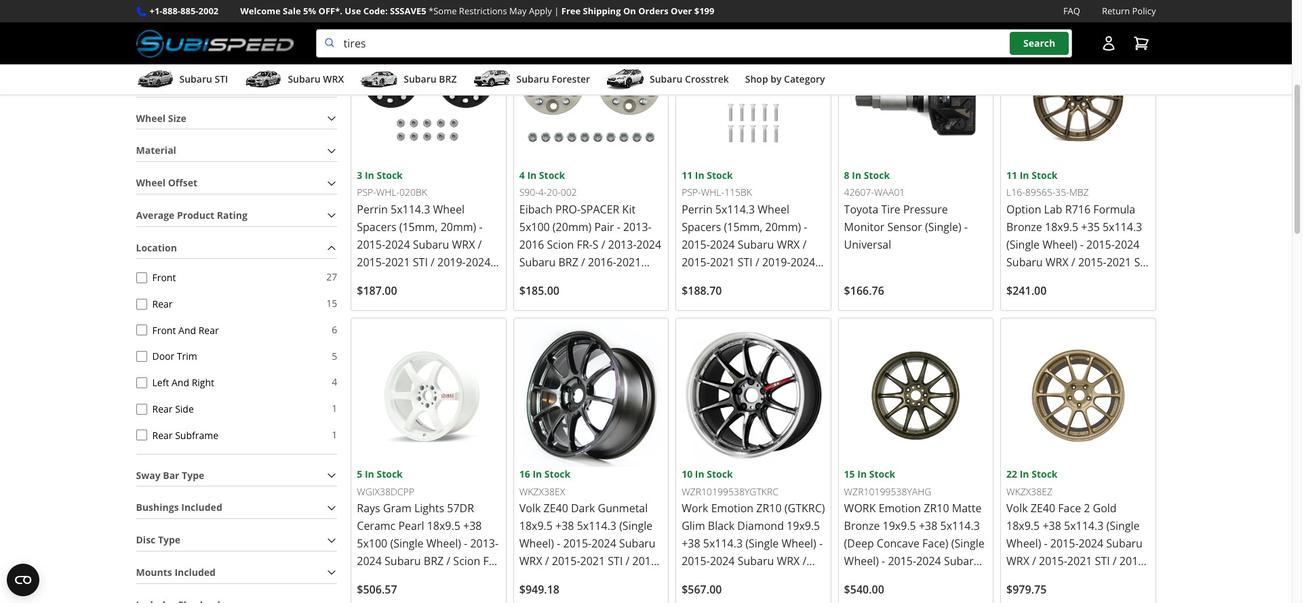Task type: locate. For each thing, give the bounding box(es) containing it.
1 horizontal spatial 2014
[[762, 273, 787, 288]]

stock up wzr10199538yahg on the right bottom of the page
[[869, 468, 895, 481]]

1 for rear side
[[332, 402, 337, 415]]

0 horizontal spatial emotion
[[711, 502, 754, 516]]

1 horizontal spatial emotion
[[879, 502, 921, 516]]

and for front
[[178, 324, 196, 337]]

volk
[[519, 502, 541, 516], [1007, 502, 1028, 517]]

+38 down the face
[[1043, 519, 1061, 534]]

002
[[561, 186, 577, 199]]

1 horizontal spatial fr-
[[577, 237, 593, 252]]

15 inside 15 in stock wzr10199538yahg work emotion zr10 matte bronze 19x9.5 +38 5x114.3 (deep concave face) (single wheel) - 2015-2024 subaru wrx / 2015-2021 sti / 2019- 2024 forester
[[844, 468, 855, 481]]

0 vertical spatial 5x100
[[519, 220, 550, 235]]

5x114.3 down dark
[[577, 519, 617, 534]]

0 vertical spatial and
[[178, 324, 196, 337]]

forester inside 5 in stock wgix38dcpp rays gram lights 57dr ceramc pearl 18x9.5 +38 5x100 (single wheel) - 2013- 2024 subaru brz / scion fr- s / toyota gr86 / 2014-2018 subaru forester
[[396, 590, 438, 604]]

2 whl- from the left
[[701, 186, 724, 199]]

15
[[326, 297, 337, 310], [844, 468, 855, 481]]

brz inside 5 in stock wgix38dcpp rays gram lights 57dr ceramc pearl 18x9.5 +38 5x100 (single wheel) - 2013- 2024 subaru brz / scion fr- s / toyota gr86 / 2014-2018 subaru forester
[[424, 554, 444, 569]]

2021 down dark
[[580, 554, 605, 569]]

+38 inside 22 in stock wkzx38ez volk ze40 face 2 gold 18x9.5 +38 5x114.3 (single wheel) - 2015-2024 subaru wrx / 2015-2021 sti / 2019- 2024 forester
[[1043, 519, 1061, 534]]

s down ceramc
[[357, 572, 363, 587]]

5x114.3 down the formula
[[1103, 220, 1142, 235]]

spacers down 3
[[357, 220, 397, 235]]

1 horizontal spatial ze40
[[1031, 502, 1056, 517]]

0 horizontal spatial 2014
[[437, 273, 462, 288]]

stock up 20-
[[539, 169, 565, 182]]

2 19x9.5 from the left
[[883, 519, 916, 534]]

wheel) up $979.75
[[1007, 537, 1042, 552]]

(single inside 10 in stock wzr10199538ygtkrc work emotion zr10 (gtkrc) glim black diamond 19x9.5 +38 5x114.3 (single wheel) - 2015-2024 subaru wrx / 2015-2021 sti / 2019-2024 forester
[[746, 537, 779, 552]]

2 1 from the top
[[332, 429, 337, 442]]

1 19x9.5 from the left
[[787, 519, 820, 534]]

1 horizontal spatial toyota
[[626, 308, 661, 323]]

1 horizontal spatial whl-
[[701, 186, 724, 199]]

0 horizontal spatial 11
[[682, 169, 693, 182]]

fr- inside 4 in stock s90-4-20-002 eibach pro-spacer kit 5x100 (20mm) pair - 2013- 2016 scion fr-s / 2013-2024 subaru brz / 2016-2021 crosstrek / 1998-2018 forester / 1993-2024 impreza / 2017-2020 toyota 86
[[577, 237, 593, 252]]

0 horizontal spatial spacers
[[357, 220, 397, 235]]

0 horizontal spatial 15
[[326, 297, 337, 310]]

2 20mm) from the left
[[766, 220, 801, 235]]

Front button
[[136, 273, 147, 283]]

stock inside 10 in stock wzr10199538ygtkrc work emotion zr10 (gtkrc) glim black diamond 19x9.5 +38 5x114.3 (single wheel) - 2015-2024 subaru wrx / 2015-2021 sti / 2019-2024 forester
[[707, 468, 733, 481]]

concave
[[877, 537, 920, 552]]

brz inside 4 in stock s90-4-20-002 eibach pro-spacer kit 5x100 (20mm) pair - 2013- 2016 scion fr-s / 2013-2024 subaru brz / 2016-2021 crosstrek / 1998-2018 forester / 1993-2024 impreza / 2017-2020 toyota 86
[[559, 255, 579, 270]]

perrin for $188.70
[[682, 202, 713, 217]]

2024
[[385, 237, 410, 252], [637, 237, 661, 252], [710, 237, 735, 252], [1115, 237, 1140, 252], [466, 255, 491, 270], [791, 255, 816, 270], [1042, 273, 1067, 288], [600, 290, 624, 305], [592, 537, 617, 552], [1079, 537, 1104, 552], [357, 554, 382, 569], [710, 554, 735, 569], [917, 554, 941, 569], [519, 572, 544, 587], [791, 572, 816, 587], [1007, 572, 1032, 587], [844, 590, 869, 604]]

subaru forester button
[[473, 67, 590, 94]]

1 for rear subframe
[[332, 429, 337, 442]]

1 vertical spatial 1
[[332, 429, 337, 442]]

impreza inside 3 in stock psp-whl-020bk perrin 5x114.3 wheel spacers (15mm, 20mm) - 2015-2024 subaru wrx / 2015-2021 sti / 2019-2024 forester / 2005-2014 impreza
[[357, 290, 398, 305]]

1 11 from the left
[[682, 169, 693, 182]]

forester inside dropdown button
[[552, 73, 590, 86]]

0 vertical spatial included
[[181, 502, 222, 514]]

5 for 5 in stock wgix38dcpp rays gram lights 57dr ceramc pearl 18x9.5 +38 5x100 (single wheel) - 2013- 2024 subaru brz / scion fr- s / toyota gr86 / 2014-2018 subaru forester
[[357, 468, 362, 481]]

crosstrek inside subaru crosstrek dropdown button
[[685, 73, 729, 86]]

ze40 for +38
[[544, 502, 568, 516]]

whl- inside 11 in stock psp-whl-115bk perrin 5x114.3 wheel spacers (15mm, 20mm) - 2015-2024 subaru wrx / 2015-2021 sti / 2019-2024 forester / 2005-2014 impreza
[[701, 186, 724, 199]]

5x114.3 down 115bk
[[716, 202, 755, 217]]

2014 for $187.00
[[437, 273, 462, 288]]

2018
[[606, 273, 630, 288], [475, 572, 500, 587]]

18x9.5 down lights
[[427, 519, 460, 534]]

pair
[[594, 220, 614, 235]]

0 horizontal spatial perrin 5x114.3 wheel spacers (15mm, 20mm) - 2015-2024 subaru wrx / 2015-2021 sti / 2019-2024 forester / 2005-2014 impreza image
[[357, 25, 500, 168]]

20-
[[547, 186, 561, 199]]

89565-
[[1025, 186, 1056, 199]]

19x9.5 down (gtkrc)
[[787, 519, 820, 534]]

2019- inside 10 in stock wzr10199538ygtkrc work emotion zr10 (gtkrc) glim black diamond 19x9.5 +38 5x114.3 (single wheel) - 2015-2024 subaru wrx / 2015-2021 sti / 2019-2024 forester
[[762, 572, 791, 587]]

option lab r716 formula bronze 18x9.5 +35 5x114.3 (single wheel) - 2015-2024 subaru wrx / 2015-2021 sti / 2019-2024 forester image
[[1007, 25, 1150, 168]]

psp- down 3
[[357, 186, 376, 199]]

1 spacers from the left
[[357, 220, 397, 235]]

1 horizontal spatial s
[[593, 237, 599, 252]]

in for $540.00
[[858, 468, 867, 481]]

rear side
[[152, 403, 194, 416]]

2 vertical spatial brz
[[424, 554, 444, 569]]

(single)
[[925, 220, 962, 235]]

average product rating button
[[136, 205, 337, 226]]

2013- down kit
[[623, 220, 652, 235]]

a subaru crosstrek thumbnail image image
[[606, 69, 644, 90]]

whl- inside 3 in stock psp-whl-020bk perrin 5x114.3 wheel spacers (15mm, 20mm) - 2015-2024 subaru wrx / 2015-2021 sti / 2019-2024 forester / 2005-2014 impreza
[[376, 186, 400, 199]]

2013- down 57dr
[[470, 537, 499, 552]]

1 horizontal spatial 5
[[357, 468, 362, 481]]

0 horizontal spatial toyota
[[373, 572, 407, 587]]

1 (15mm, from the left
[[399, 220, 438, 235]]

crosstrek inside 4 in stock s90-4-20-002 eibach pro-spacer kit 5x100 (20mm) pair - 2013- 2016 scion fr-s / 2013-2024 subaru brz / 2016-2021 crosstrek / 1998-2018 forester / 1993-2024 impreza / 2017-2020 toyota 86
[[519, 273, 568, 288]]

1 horizontal spatial scion
[[547, 237, 574, 252]]

1 vertical spatial toyota
[[626, 308, 661, 323]]

stock inside 15 in stock wzr10199538yahg work emotion zr10 matte bronze 19x9.5 +38 5x114.3 (deep concave face) (single wheel) - 2015-2024 subaru wrx / 2015-2021 sti / 2019- 2024 forester
[[869, 468, 895, 481]]

(single right face)
[[952, 537, 985, 552]]

2 volk from the left
[[1007, 502, 1028, 517]]

in for $949.18
[[533, 468, 542, 481]]

(single down pearl
[[390, 537, 424, 552]]

- inside 11 in stock l16-89565-35-mbz option lab r716 formula bronze 18x9.5 +35 5x114.3 (single wheel) - 2015-2024 subaru wrx / 2015-2021 sti / 2019-2024 forester
[[1080, 237, 1084, 252]]

2 vertical spatial 2013-
[[470, 537, 499, 552]]

subaru inside 15 in stock wzr10199538yahg work emotion zr10 matte bronze 19x9.5 +38 5x114.3 (deep concave face) (single wheel) - 2015-2024 subaru wrx / 2015-2021 sti / 2019- 2024 forester
[[944, 554, 981, 569]]

impreza for $187.00
[[357, 290, 398, 305]]

- inside 4 in stock s90-4-20-002 eibach pro-spacer kit 5x100 (20mm) pair - 2013- 2016 scion fr-s / 2013-2024 subaru brz / 2016-2021 crosstrek / 1998-2018 forester / 1993-2024 impreza / 2017-2020 toyota 86
[[617, 220, 621, 235]]

and up trim
[[178, 324, 196, 337]]

included for mounts included
[[175, 566, 216, 579]]

1 vertical spatial scion
[[453, 554, 480, 569]]

11
[[682, 169, 693, 182], [1007, 169, 1018, 182]]

perrin 5x114.3 wheel spacers (15mm, 20mm) - 2015-2024 subaru wrx / 2015-2021 sti / 2019-2024 forester / 2005-2014 impreza image for $187.00
[[357, 25, 500, 168]]

(15mm, inside 3 in stock psp-whl-020bk perrin 5x114.3 wheel spacers (15mm, 20mm) - 2015-2024 subaru wrx / 2015-2021 sti / 2019-2024 forester / 2005-2014 impreza
[[399, 220, 438, 235]]

1 vertical spatial front
[[152, 324, 176, 337]]

2018 down 2016-
[[606, 273, 630, 288]]

shop by category
[[745, 73, 825, 86]]

0 horizontal spatial zr10
[[757, 502, 782, 516]]

front right front button
[[152, 271, 176, 284]]

sti
[[215, 73, 228, 86], [413, 255, 428, 270], [738, 255, 753, 270], [1134, 255, 1149, 270], [608, 554, 623, 569], [1095, 554, 1110, 569], [738, 572, 753, 587], [933, 572, 948, 587]]

spacers for $188.70
[[682, 220, 721, 235]]

11 inside 11 in stock l16-89565-35-mbz option lab r716 formula bronze 18x9.5 +35 5x114.3 (single wheel) - 2015-2024 subaru wrx / 2015-2021 sti / 2019-2024 forester
[[1007, 169, 1018, 182]]

wheel) inside 22 in stock wkzx38ez volk ze40 face 2 gold 18x9.5 +38 5x114.3 (single wheel) - 2015-2024 subaru wrx / 2015-2021 sti / 2019- 2024 forester
[[1007, 537, 1042, 552]]

15 up work
[[844, 468, 855, 481]]

0 vertical spatial fr-
[[577, 237, 593, 252]]

stock up wgix38dcpp
[[377, 468, 403, 481]]

sway
[[136, 469, 161, 482]]

0 horizontal spatial scion
[[453, 554, 480, 569]]

wheel) up $949.18
[[519, 537, 554, 552]]

0 horizontal spatial s
[[357, 572, 363, 587]]

20mm) inside 11 in stock psp-whl-115bk perrin 5x114.3 wheel spacers (15mm, 20mm) - 2015-2024 subaru wrx / 2015-2021 sti / 2019-2024 forester / 2005-2014 impreza
[[766, 220, 801, 235]]

1 vertical spatial crosstrek
[[519, 273, 568, 288]]

spacer
[[581, 202, 620, 217]]

2021 down black
[[710, 572, 735, 587]]

included inside dropdown button
[[175, 566, 216, 579]]

5x100 inside 4 in stock s90-4-20-002 eibach pro-spacer kit 5x100 (20mm) pair - 2013- 2016 scion fr-s / 2013-2024 subaru brz / 2016-2021 crosstrek / 1998-2018 forester / 1993-2024 impreza / 2017-2020 toyota 86
[[519, 220, 550, 235]]

perrin for $187.00
[[357, 202, 388, 217]]

perrin
[[357, 202, 388, 217], [682, 202, 713, 217]]

stock up 115bk
[[707, 169, 733, 182]]

2 zr10 from the left
[[924, 502, 949, 516]]

1 perrin from the left
[[357, 202, 388, 217]]

psp- left 115bk
[[682, 186, 701, 199]]

0 horizontal spatial fr-
[[483, 554, 499, 569]]

+38 inside 5 in stock wgix38dcpp rays gram lights 57dr ceramc pearl 18x9.5 +38 5x100 (single wheel) - 2013- 2024 subaru brz / scion fr- s / toyota gr86 / 2014-2018 subaru forester
[[463, 519, 482, 534]]

front
[[152, 271, 176, 284], [152, 324, 176, 337]]

volk for volk ze40 dark gunmetal 18x9.5 +38 5x114.3 (single wheel) - 2015-2024 subaru wrx / 2015-2021 sti / 2019- 2024 forester
[[519, 502, 541, 516]]

1 horizontal spatial 11
[[1007, 169, 1018, 182]]

2013- inside 5 in stock wgix38dcpp rays gram lights 57dr ceramc pearl 18x9.5 +38 5x100 (single wheel) - 2013- 2024 subaru brz / scion fr- s / toyota gr86 / 2014-2018 subaru forester
[[470, 537, 499, 552]]

subaru inside 4 in stock s90-4-20-002 eibach pro-spacer kit 5x100 (20mm) pair - 2013- 2016 scion fr-s / 2013-2024 subaru brz / 2016-2021 crosstrek / 1998-2018 forester / 1993-2024 impreza / 2017-2020 toyota 86
[[519, 255, 556, 270]]

0 horizontal spatial whl-
[[376, 186, 400, 199]]

forester inside 16 in stock wkzx38ex volk ze40 dark gunmetal 18x9.5 +38 5x114.3 (single wheel) - 2015-2024 subaru wrx / 2015-2021 sti / 2019- 2024 forester
[[547, 572, 589, 587]]

5x100 down "eibach"
[[519, 220, 550, 235]]

1 horizontal spatial zr10
[[924, 502, 949, 516]]

wkzx38ez
[[1007, 485, 1053, 498]]

4 for 4
[[332, 376, 337, 389]]

whl- for $187.00
[[376, 186, 400, 199]]

1 horizontal spatial volk
[[1007, 502, 1028, 517]]

stock for $567.00
[[707, 468, 733, 481]]

faq
[[1064, 5, 1081, 17]]

2 perrin 5x114.3 wheel spacers (15mm, 20mm) - 2015-2024 subaru wrx / 2015-2021 sti / 2019-2024 forester / 2005-2014 impreza image from the left
[[682, 25, 825, 168]]

0 vertical spatial type
[[182, 469, 204, 482]]

*some
[[429, 5, 457, 17]]

wheel) inside 15 in stock wzr10199538yahg work emotion zr10 matte bronze 19x9.5 +38 5x114.3 (deep concave face) (single wheel) - 2015-2024 subaru wrx / 2015-2021 sti / 2019- 2024 forester
[[844, 554, 879, 569]]

1 horizontal spatial 4
[[519, 169, 525, 182]]

open widget image
[[7, 564, 39, 597]]

volk ze40 dark gunmetal 18x9.5 +38 5x114.3 (single wheel) - 2015-2024 subaru wrx / 2015-2021 sti / 2019-2024 forester image
[[519, 324, 663, 468]]

1 perrin 5x114.3 wheel spacers (15mm, 20mm) - 2015-2024 subaru wrx / 2015-2021 sti / 2019-2024 forester / 2005-2014 impreza image from the left
[[357, 25, 500, 168]]

$540.00
[[844, 583, 884, 598]]

2021 up the $188.70 at the top of page
[[710, 255, 735, 270]]

1 horizontal spatial perrin
[[682, 202, 713, 217]]

Rear Side button
[[136, 404, 147, 415]]

wrx inside 15 in stock wzr10199538yahg work emotion zr10 matte bronze 19x9.5 +38 5x114.3 (deep concave face) (single wheel) - 2015-2024 subaru wrx / 2015-2021 sti / 2019- 2024 forester
[[844, 572, 867, 587]]

(single down gunmetal
[[619, 519, 653, 534]]

pro-
[[556, 202, 581, 217]]

face)
[[923, 537, 949, 552]]

1 ze40 from the left
[[544, 502, 568, 516]]

5x100 down ceramc
[[357, 537, 388, 552]]

front right front and rear button
[[152, 324, 176, 337]]

over
[[671, 5, 692, 17]]

spacers for $187.00
[[357, 220, 397, 235]]

rear right rear side button
[[152, 403, 173, 416]]

impreza inside 4 in stock s90-4-20-002 eibach pro-spacer kit 5x100 (20mm) pair - 2013- 2016 scion fr-s / 2013-2024 subaru brz / 2016-2021 crosstrek / 1998-2018 forester / 1993-2024 impreza / 2017-2020 toyota 86
[[519, 308, 561, 323]]

s inside 4 in stock s90-4-20-002 eibach pro-spacer kit 5x100 (20mm) pair - 2013- 2016 scion fr-s / 2013-2024 subaru brz / 2016-2021 crosstrek / 1998-2018 forester / 1993-2024 impreza / 2017-2020 toyota 86
[[593, 237, 599, 252]]

volk down wkzx38ex
[[519, 502, 541, 516]]

included right mounts
[[175, 566, 216, 579]]

0 vertical spatial 15
[[326, 297, 337, 310]]

20mm) for $187.00
[[441, 220, 476, 235]]

15 for 15 in stock wzr10199538yahg work emotion zr10 matte bronze 19x9.5 +38 5x114.3 (deep concave face) (single wheel) - 2015-2024 subaru wrx / 2015-2021 sti / 2019- 2024 forester
[[844, 468, 855, 481]]

1 volk from the left
[[519, 502, 541, 516]]

1 vertical spatial brz
[[559, 255, 579, 270]]

in inside 4 in stock s90-4-20-002 eibach pro-spacer kit 5x100 (20mm) pair - 2013- 2016 scion fr-s / 2013-2024 subaru brz / 2016-2021 crosstrek / 1998-2018 forester / 1993-2024 impreza / 2017-2020 toyota 86
[[527, 169, 537, 182]]

115bk
[[724, 186, 752, 199]]

2021 inside 3 in stock psp-whl-020bk perrin 5x114.3 wheel spacers (15mm, 20mm) - 2015-2024 subaru wrx / 2015-2021 sti / 2019-2024 forester / 2005-2014 impreza
[[385, 255, 410, 270]]

(single down gold
[[1107, 519, 1140, 534]]

door trim
[[152, 350, 197, 363]]

(single down option
[[1007, 237, 1040, 252]]

0 vertical spatial 2018
[[606, 273, 630, 288]]

0 horizontal spatial psp-
[[357, 186, 376, 199]]

rear right rear subframe button
[[152, 429, 173, 442]]

1 horizontal spatial 15
[[844, 468, 855, 481]]

included inside dropdown button
[[181, 502, 222, 514]]

orders
[[638, 5, 669, 17]]

5x100 inside 5 in stock wgix38dcpp rays gram lights 57dr ceramc pearl 18x9.5 +38 5x100 (single wheel) - 2013- 2024 subaru brz / scion fr- s / toyota gr86 / 2014-2018 subaru forester
[[357, 537, 388, 552]]

stock up wkzx38ex
[[545, 468, 571, 481]]

s
[[593, 237, 599, 252], [357, 572, 363, 587]]

20mm)
[[441, 220, 476, 235], [766, 220, 801, 235]]

0 horizontal spatial 4
[[332, 376, 337, 389]]

wheel
[[136, 112, 166, 125], [136, 176, 166, 189], [433, 202, 465, 217], [758, 202, 790, 217]]

ze40
[[544, 502, 568, 516], [1031, 502, 1056, 517]]

shop
[[745, 73, 768, 86]]

scion up 2014-
[[453, 554, 480, 569]]

2019-
[[438, 255, 466, 270], [762, 255, 791, 270], [1013, 273, 1042, 288], [633, 554, 661, 569], [1120, 554, 1148, 569], [762, 572, 791, 587], [957, 572, 986, 587]]

in for $241.00
[[1020, 169, 1029, 182]]

5x114.3 down black
[[703, 537, 743, 552]]

1 vertical spatial s
[[357, 572, 363, 587]]

rear
[[152, 298, 173, 311], [199, 324, 219, 337], [152, 403, 173, 416], [152, 429, 173, 442]]

1 whl- from the left
[[376, 186, 400, 199]]

rays
[[357, 502, 380, 516]]

type right bar
[[182, 469, 204, 482]]

- inside 10 in stock wzr10199538ygtkrc work emotion zr10 (gtkrc) glim black diamond 19x9.5 +38 5x114.3 (single wheel) - 2015-2024 subaru wrx / 2015-2021 sti / 2019-2024 forester
[[819, 537, 823, 552]]

0 horizontal spatial 5x100
[[357, 537, 388, 552]]

(15mm, down 115bk
[[724, 220, 763, 235]]

2 vertical spatial toyota
[[373, 572, 407, 587]]

2002
[[198, 5, 219, 17]]

18x9.5 down wkzx38ex
[[519, 519, 553, 534]]

1 front from the top
[[152, 271, 176, 284]]

s up 2016-
[[593, 237, 599, 252]]

0 horizontal spatial 19x9.5
[[787, 519, 820, 534]]

0 horizontal spatial 5
[[332, 350, 337, 363]]

in for $979.75
[[1020, 468, 1029, 481]]

perrin 5x114.3 wheel spacers (15mm, 20mm) - 2015-2024 subaru wrx / 2015-2021 sti / 2019-2024 forester / 2005-2014 impreza image
[[357, 25, 500, 168], [682, 25, 825, 168]]

2005- right the $187.00
[[409, 273, 437, 288]]

brz up 1998-
[[559, 255, 579, 270]]

1 horizontal spatial psp-
[[682, 186, 701, 199]]

subframe
[[175, 429, 218, 442]]

5 down 6
[[332, 350, 337, 363]]

18x9.5 down lab
[[1045, 220, 1079, 235]]

wheel) down lab
[[1043, 237, 1078, 252]]

stock inside 11 in stock l16-89565-35-mbz option lab r716 formula bronze 18x9.5 +35 5x114.3 (single wheel) - 2015-2024 subaru wrx / 2015-2021 sti / 2019-2024 forester
[[1032, 169, 1058, 182]]

1 vertical spatial bronze
[[844, 519, 880, 534]]

- inside 22 in stock wkzx38ez volk ze40 face 2 gold 18x9.5 +38 5x114.3 (single wheel) - 2015-2024 subaru wrx / 2015-2021 sti / 2019- 2024 forester
[[1044, 537, 1048, 552]]

a subaru sti thumbnail image image
[[136, 69, 174, 90]]

zr10 inside 10 in stock wzr10199538ygtkrc work emotion zr10 (gtkrc) glim black diamond 19x9.5 +38 5x114.3 (single wheel) - 2015-2024 subaru wrx / 2015-2021 sti / 2019-2024 forester
[[757, 502, 782, 516]]

crosstrek down 2016
[[519, 273, 568, 288]]

1 2014 from the left
[[437, 273, 462, 288]]

0 horizontal spatial 2018
[[475, 572, 500, 587]]

1 20mm) from the left
[[441, 220, 476, 235]]

wheel) down (deep
[[844, 554, 879, 569]]

ceramc
[[357, 519, 396, 534]]

15 down 27
[[326, 297, 337, 310]]

2014 for $188.70
[[762, 273, 787, 288]]

0 horizontal spatial type
[[158, 534, 181, 547]]

1 vertical spatial 5
[[357, 468, 362, 481]]

brz left "a subaru forester thumbnail image"
[[439, 73, 457, 86]]

0 vertical spatial 4
[[519, 169, 525, 182]]

2 2005- from the left
[[734, 273, 762, 288]]

0 horizontal spatial 2005-
[[409, 273, 437, 288]]

2 spacers from the left
[[682, 220, 721, 235]]

(single inside 16 in stock wkzx38ex volk ze40 dark gunmetal 18x9.5 +38 5x114.3 (single wheel) - 2015-2024 subaru wrx / 2015-2021 sti / 2019- 2024 forester
[[619, 519, 653, 534]]

wheel inside "wheel size" dropdown button
[[136, 112, 166, 125]]

psp- inside 3 in stock psp-whl-020bk perrin 5x114.3 wheel spacers (15mm, 20mm) - 2015-2024 subaru wrx / 2015-2021 sti / 2019-2024 forester / 2005-2014 impreza
[[357, 186, 376, 199]]

5x114.3 down matte
[[941, 519, 980, 534]]

(15mm, down 020bk
[[399, 220, 438, 235]]

bronze inside 11 in stock l16-89565-35-mbz option lab r716 formula bronze 18x9.5 +35 5x114.3 (single wheel) - 2015-2024 subaru wrx / 2015-2021 sti / 2019-2024 forester
[[1007, 220, 1043, 235]]

bronze down work
[[844, 519, 880, 534]]

2 ze40 from the left
[[1031, 502, 1056, 517]]

2021 up the $187.00
[[385, 255, 410, 270]]

5x114.3 down 020bk
[[391, 202, 430, 217]]

2 11 from the left
[[1007, 169, 1018, 182]]

toyota inside the '8 in stock 42607-waa01 toyota tire pressure monitor sensor (single) - universal'
[[844, 202, 879, 217]]

bronze down option
[[1007, 220, 1043, 235]]

wrx inside 11 in stock psp-whl-115bk perrin 5x114.3 wheel spacers (15mm, 20mm) - 2015-2024 subaru wrx / 2015-2021 sti / 2019-2024 forester / 2005-2014 impreza
[[777, 237, 800, 252]]

$199
[[694, 5, 715, 17]]

and for left
[[172, 376, 189, 389]]

1 vertical spatial 15
[[844, 468, 855, 481]]

2 (15mm, from the left
[[724, 220, 763, 235]]

spacers up the $188.70 at the top of page
[[682, 220, 721, 235]]

0 horizontal spatial ze40
[[544, 502, 568, 516]]

impreza inside 11 in stock psp-whl-115bk perrin 5x114.3 wheel spacers (15mm, 20mm) - 2015-2024 subaru wrx / 2015-2021 sti / 2019-2024 forester / 2005-2014 impreza
[[682, 290, 723, 305]]

stock up 020bk
[[377, 169, 403, 182]]

5x114.3 inside 15 in stock wzr10199538yahg work emotion zr10 matte bronze 19x9.5 +38 5x114.3 (deep concave face) (single wheel) - 2015-2024 subaru wrx / 2015-2021 sti / 2019- 2024 forester
[[941, 519, 980, 534]]

2024 inside 5 in stock wgix38dcpp rays gram lights 57dr ceramc pearl 18x9.5 +38 5x100 (single wheel) - 2013- 2024 subaru brz / scion fr- s / toyota gr86 / 2014-2018 subaru forester
[[357, 554, 382, 569]]

1 vertical spatial type
[[158, 534, 181, 547]]

scion down (20mm)
[[547, 237, 574, 252]]

1 horizontal spatial 19x9.5
[[883, 519, 916, 534]]

0 vertical spatial crosstrek
[[685, 73, 729, 86]]

19x9.5 inside 15 in stock wzr10199538yahg work emotion zr10 matte bronze 19x9.5 +38 5x114.3 (deep concave face) (single wheel) - 2015-2024 subaru wrx / 2015-2021 sti / 2019- 2024 forester
[[883, 519, 916, 534]]

formula
[[1094, 202, 1136, 217]]

in inside 3 in stock psp-whl-020bk perrin 5x114.3 wheel spacers (15mm, 20mm) - 2015-2024 subaru wrx / 2015-2021 sti / 2019-2024 forester / 2005-2014 impreza
[[365, 169, 374, 182]]

perrin inside 11 in stock psp-whl-115bk perrin 5x114.3 wheel spacers (15mm, 20mm) - 2015-2024 subaru wrx / 2015-2021 sti / 2019-2024 forester / 2005-2014 impreza
[[682, 202, 713, 217]]

2 psp- from the left
[[682, 186, 701, 199]]

stock up wzr10199538ygtkrc
[[707, 468, 733, 481]]

stock up wkzx38ez
[[1032, 468, 1058, 481]]

subaru wrx button
[[244, 67, 344, 94]]

1 horizontal spatial spacers
[[682, 220, 721, 235]]

ze40 inside 16 in stock wkzx38ex volk ze40 dark gunmetal 18x9.5 +38 5x114.3 (single wheel) - 2015-2024 subaru wrx / 2015-2021 sti / 2019- 2024 forester
[[544, 502, 568, 516]]

11 for perrin 5x114.3 wheel spacers (15mm, 20mm) - 2015-2024 subaru wrx / 2015-2021 sti / 2019-2024 forester / 2005-2014 impreza
[[682, 169, 693, 182]]

stock inside 22 in stock wkzx38ez volk ze40 face 2 gold 18x9.5 +38 5x114.3 (single wheel) - 2015-2024 subaru wrx / 2015-2021 sti / 2019- 2024 forester
[[1032, 468, 1058, 481]]

0 horizontal spatial bronze
[[844, 519, 880, 534]]

wheel) down (gtkrc)
[[782, 537, 817, 552]]

1 horizontal spatial impreza
[[519, 308, 561, 323]]

ze40 down wkzx38ex
[[544, 502, 568, 516]]

rear right rear button
[[152, 298, 173, 311]]

0 horizontal spatial perrin
[[357, 202, 388, 217]]

forester
[[552, 73, 590, 86], [357, 273, 399, 288], [682, 273, 724, 288], [1069, 273, 1112, 288], [519, 290, 562, 305], [547, 572, 589, 587], [1034, 572, 1077, 587], [396, 590, 438, 604], [682, 590, 724, 604], [872, 590, 914, 604]]

stock inside 11 in stock psp-whl-115bk perrin 5x114.3 wheel spacers (15mm, 20mm) - 2015-2024 subaru wrx / 2015-2021 sti / 2019-2024 forester / 2005-2014 impreza
[[707, 169, 733, 182]]

volk down wkzx38ez
[[1007, 502, 1028, 517]]

0 horizontal spatial (15mm,
[[399, 220, 438, 235]]

+38 down dark
[[556, 519, 574, 534]]

0 horizontal spatial 20mm)
[[441, 220, 476, 235]]

0 vertical spatial bronze
[[1007, 220, 1043, 235]]

crosstrek down search input field
[[685, 73, 729, 86]]

type right disc
[[158, 534, 181, 547]]

ze40 down wkzx38ez
[[1031, 502, 1056, 517]]

5x114.3
[[391, 202, 430, 217], [716, 202, 755, 217], [1103, 220, 1142, 235], [577, 519, 617, 534], [941, 519, 980, 534], [1064, 519, 1104, 534], [703, 537, 743, 552]]

- inside 11 in stock psp-whl-115bk perrin 5x114.3 wheel spacers (15mm, 20mm) - 2015-2024 subaru wrx / 2015-2021 sti / 2019-2024 forester / 2005-2014 impreza
[[804, 220, 808, 235]]

1993-
[[571, 290, 600, 305]]

0 vertical spatial scion
[[547, 237, 574, 252]]

2018 left $949.18
[[475, 572, 500, 587]]

sway bar type
[[136, 469, 204, 482]]

2 2014 from the left
[[762, 273, 787, 288]]

5x114.3 down 2
[[1064, 519, 1104, 534]]

eibach
[[519, 202, 553, 217]]

1 horizontal spatial 2005-
[[734, 273, 762, 288]]

2005- inside 11 in stock psp-whl-115bk perrin 5x114.3 wheel spacers (15mm, 20mm) - 2015-2024 subaru wrx / 2015-2021 sti / 2019-2024 forester / 2005-2014 impreza
[[734, 273, 762, 288]]

toyota down 42607-
[[844, 202, 879, 217]]

+1-888-885-2002
[[150, 5, 219, 17]]

1 zr10 from the left
[[757, 502, 782, 516]]

2021 down the formula
[[1107, 255, 1132, 270]]

1 horizontal spatial crosstrek
[[685, 73, 729, 86]]

wheel) down lights
[[426, 537, 461, 552]]

$187.00
[[357, 284, 397, 298]]

0 vertical spatial front
[[152, 271, 176, 284]]

1 1 from the top
[[332, 402, 337, 415]]

(15mm, for $187.00
[[399, 220, 438, 235]]

bushings
[[136, 502, 179, 514]]

5 up wgix38dcpp
[[357, 468, 362, 481]]

wrx
[[323, 73, 344, 86], [452, 237, 475, 252], [777, 237, 800, 252], [1046, 255, 1069, 270], [519, 554, 542, 569], [777, 554, 800, 569], [1007, 554, 1030, 569], [844, 572, 867, 587]]

0 horizontal spatial volk
[[519, 502, 541, 516]]

stock inside 5 in stock wgix38dcpp rays gram lights 57dr ceramc pearl 18x9.5 +38 5x100 (single wheel) - 2013- 2024 subaru brz / scion fr- s / toyota gr86 / 2014-2018 subaru forester
[[377, 468, 403, 481]]

2005- for $187.00
[[409, 273, 437, 288]]

zr10 up diamond
[[757, 502, 782, 516]]

bronze inside 15 in stock wzr10199538yahg work emotion zr10 matte bronze 19x9.5 +38 5x114.3 (deep concave face) (single wheel) - 2015-2024 subaru wrx / 2015-2021 sti / 2019- 2024 forester
[[844, 519, 880, 534]]

1 vertical spatial and
[[172, 376, 189, 389]]

emotion for 19x9.5
[[879, 502, 921, 516]]

0 vertical spatial toyota
[[844, 202, 879, 217]]

885-
[[180, 5, 198, 17]]

19x9.5 up concave
[[883, 519, 916, 534]]

8
[[844, 169, 850, 182]]

0 vertical spatial brz
[[439, 73, 457, 86]]

brz up gr86
[[424, 554, 444, 569]]

wheel inside 3 in stock psp-whl-020bk perrin 5x114.3 wheel spacers (15mm, 20mm) - 2015-2024 subaru wrx / 2015-2021 sti / 2019-2024 forester / 2005-2014 impreza
[[433, 202, 465, 217]]

2021 down 2
[[1068, 554, 1092, 569]]

4 for 4 in stock s90-4-20-002 eibach pro-spacer kit 5x100 (20mm) pair - 2013- 2016 scion fr-s / 2013-2024 subaru brz / 2016-2021 crosstrek / 1998-2018 forester / 1993-2024 impreza / 2017-2020 toyota 86
[[519, 169, 525, 182]]

in inside 16 in stock wkzx38ex volk ze40 dark gunmetal 18x9.5 +38 5x114.3 (single wheel) - 2015-2024 subaru wrx / 2015-2021 sti / 2019- 2024 forester
[[533, 468, 542, 481]]

2016-
[[588, 255, 616, 270]]

1 2005- from the left
[[409, 273, 437, 288]]

work
[[682, 502, 709, 516]]

2 perrin from the left
[[682, 202, 713, 217]]

+38 up face)
[[919, 519, 938, 534]]

wheel offset button
[[136, 173, 337, 194]]

1 emotion from the left
[[711, 502, 754, 516]]

2 horizontal spatial impreza
[[682, 290, 723, 305]]

gold
[[1093, 502, 1117, 517]]

emotion down wzr10199538ygtkrc
[[711, 502, 754, 516]]

in inside 5 in stock wgix38dcpp rays gram lights 57dr ceramc pearl 18x9.5 +38 5x100 (single wheel) - 2013- 2024 subaru brz / scion fr- s / toyota gr86 / 2014-2018 subaru forester
[[365, 468, 374, 481]]

2005- right the $188.70 at the top of page
[[734, 273, 762, 288]]

return policy
[[1102, 5, 1156, 17]]

psp- for $188.70
[[682, 186, 701, 199]]

eibach pro-spacer kit 5x100 (20mm) pair - 2013-2016 scion fr-s / 2013-2024 subaru brz / 2016-2021 crosstrek / 1998-2018 forester / 1993-2024 impreza / 2017-2020 toyota 86 image
[[519, 25, 663, 168]]

wheel) inside 11 in stock l16-89565-35-mbz option lab r716 formula bronze 18x9.5 +35 5x114.3 (single wheel) - 2015-2024 subaru wrx / 2015-2021 sti / 2019-2024 forester
[[1043, 237, 1078, 252]]

$166.76
[[844, 284, 884, 298]]

2021 down face)
[[905, 572, 930, 587]]

stock up waa01
[[864, 169, 890, 182]]

0 vertical spatial s
[[593, 237, 599, 252]]

included
[[181, 502, 222, 514], [175, 566, 216, 579]]

2013- down pair
[[608, 237, 637, 252]]

18x9.5
[[1045, 220, 1079, 235], [427, 519, 460, 534], [519, 519, 553, 534], [1007, 519, 1040, 534]]

$979.75
[[1007, 583, 1047, 598]]

2 emotion from the left
[[879, 502, 921, 516]]

volk inside 16 in stock wkzx38ex volk ze40 dark gunmetal 18x9.5 +38 5x114.3 (single wheel) - 2015-2024 subaru wrx / 2015-2021 sti / 2019- 2024 forester
[[519, 502, 541, 516]]

included right bushings
[[181, 502, 222, 514]]

1 vertical spatial included
[[175, 566, 216, 579]]

work
[[844, 502, 876, 516]]

1 psp- from the left
[[357, 186, 376, 199]]

1 horizontal spatial 2018
[[606, 273, 630, 288]]

+38 inside 15 in stock wzr10199538yahg work emotion zr10 matte bronze 19x9.5 +38 5x114.3 (deep concave face) (single wheel) - 2015-2024 subaru wrx / 2015-2021 sti / 2019- 2024 forester
[[919, 519, 938, 534]]

and right left on the bottom left of page
[[172, 376, 189, 389]]

15 in stock wzr10199538yahg work emotion zr10 matte bronze 19x9.5 +38 5x114.3 (deep concave face) (single wheel) - 2015-2024 subaru wrx / 2015-2021 sti / 2019- 2024 forester
[[844, 468, 986, 604]]

1 vertical spatial 5x100
[[357, 537, 388, 552]]

wheel offset
[[136, 176, 197, 189]]

1 horizontal spatial 20mm)
[[766, 220, 801, 235]]

restrictions
[[459, 5, 507, 17]]

2 horizontal spatial toyota
[[844, 202, 879, 217]]

16 in stock wkzx38ex volk ze40 dark gunmetal 18x9.5 +38 5x114.3 (single wheel) - 2015-2024 subaru wrx / 2015-2021 sti / 2019- 2024 forester
[[519, 468, 661, 587]]

2021 down kit
[[616, 255, 641, 270]]

/
[[478, 237, 482, 252], [602, 237, 606, 252], [803, 237, 807, 252], [431, 255, 435, 270], [581, 255, 585, 270], [756, 255, 760, 270], [1072, 255, 1076, 270], [402, 273, 406, 288], [570, 273, 574, 288], [727, 273, 731, 288], [1007, 273, 1011, 288], [564, 290, 568, 305], [564, 308, 568, 323], [447, 554, 451, 569], [545, 554, 549, 569], [626, 554, 630, 569], [803, 554, 807, 569], [1033, 554, 1036, 569], [1113, 554, 1117, 569], [366, 572, 370, 587], [440, 572, 444, 587], [756, 572, 760, 587], [870, 572, 874, 587], [951, 572, 955, 587]]

- inside 5 in stock wgix38dcpp rays gram lights 57dr ceramc pearl 18x9.5 +38 5x100 (single wheel) - 2013- 2024 subaru brz / scion fr- s / toyota gr86 / 2014-2018 subaru forester
[[464, 537, 468, 552]]

1 vertical spatial fr-
[[483, 554, 499, 569]]

spacers inside 3 in stock psp-whl-020bk perrin 5x114.3 wheel spacers (15mm, 20mm) - 2015-2024 subaru wrx / 2015-2021 sti / 2019-2024 forester / 2005-2014 impreza
[[357, 220, 397, 235]]

forester inside 3 in stock psp-whl-020bk perrin 5x114.3 wheel spacers (15mm, 20mm) - 2015-2024 subaru wrx / 2015-2021 sti / 2019-2024 forester / 2005-2014 impreza
[[357, 273, 399, 288]]

1 horizontal spatial type
[[182, 469, 204, 482]]

in inside 22 in stock wkzx38ez volk ze40 face 2 gold 18x9.5 +38 5x114.3 (single wheel) - 2015-2024 subaru wrx / 2015-2021 sti / 2019- 2024 forester
[[1020, 468, 1029, 481]]

emotion down wzr10199538yahg on the right bottom of the page
[[879, 502, 921, 516]]

2018 inside 4 in stock s90-4-20-002 eibach pro-spacer kit 5x100 (20mm) pair - 2013- 2016 scion fr-s / 2013-2024 subaru brz / 2016-2021 crosstrek / 1998-2018 forester / 1993-2024 impreza / 2017-2020 toyota 86
[[606, 273, 630, 288]]

spacers
[[357, 220, 397, 235], [682, 220, 721, 235]]

18x9.5 inside 16 in stock wkzx38ex volk ze40 dark gunmetal 18x9.5 +38 5x114.3 (single wheel) - 2015-2024 subaru wrx / 2015-2021 sti / 2019- 2024 forester
[[519, 519, 553, 534]]

1 horizontal spatial 5x100
[[519, 220, 550, 235]]

0 horizontal spatial crosstrek
[[519, 273, 568, 288]]

search
[[1024, 37, 1056, 50]]

0 vertical spatial 1
[[332, 402, 337, 415]]

2 front from the top
[[152, 324, 176, 337]]

2019- inside 11 in stock psp-whl-115bk perrin 5x114.3 wheel spacers (15mm, 20mm) - 2015-2024 subaru wrx / 2015-2021 sti / 2019-2024 forester / 2005-2014 impreza
[[762, 255, 791, 270]]

+38 down glim
[[682, 537, 700, 552]]

1 vertical spatial 2013-
[[608, 237, 637, 252]]

1 horizontal spatial perrin 5x114.3 wheel spacers (15mm, 20mm) - 2015-2024 subaru wrx / 2015-2021 sti / 2019-2024 forester / 2005-2014 impreza image
[[682, 25, 825, 168]]

1 horizontal spatial (15mm,
[[724, 220, 763, 235]]

policy
[[1133, 5, 1156, 17]]

+38 down 57dr
[[463, 519, 482, 534]]

5 inside 5 in stock wgix38dcpp rays gram lights 57dr ceramc pearl 18x9.5 +38 5x100 (single wheel) - 2013- 2024 subaru brz / scion fr- s / toyota gr86 / 2014-2018 subaru forester
[[357, 468, 362, 481]]

stock for $506.57
[[377, 468, 403, 481]]

subaru crosstrek button
[[606, 67, 729, 94]]

crosstrek
[[685, 73, 729, 86], [519, 273, 568, 288]]

4 down 6
[[332, 376, 337, 389]]

0 horizontal spatial impreza
[[357, 290, 398, 305]]

(single down diamond
[[746, 537, 779, 552]]

18x9.5 down wkzx38ez
[[1007, 519, 1040, 534]]

0 vertical spatial 5
[[332, 350, 337, 363]]

5 in stock wgix38dcpp rays gram lights 57dr ceramc pearl 18x9.5 +38 5x100 (single wheel) - 2013- 2024 subaru brz / scion fr- s / toyota gr86 / 2014-2018 subaru forester
[[357, 468, 500, 604]]

perrin 5x114.3 wheel spacers (15mm, 20mm) - 2015-2024 subaru wrx / 2015-2021 sti / 2019-2024 forester / 2005-2014 impreza image for $188.70
[[682, 25, 825, 168]]

psp-
[[357, 186, 376, 199], [682, 186, 701, 199]]

1 horizontal spatial bronze
[[1007, 220, 1043, 235]]

wrx inside 3 in stock psp-whl-020bk perrin 5x114.3 wheel spacers (15mm, 20mm) - 2015-2024 subaru wrx / 2015-2021 sti / 2019-2024 forester / 2005-2014 impreza
[[452, 237, 475, 252]]

1 vertical spatial 2018
[[475, 572, 500, 587]]

1 vertical spatial 4
[[332, 376, 337, 389]]

4 up s90-
[[519, 169, 525, 182]]

zr10 left matte
[[924, 502, 949, 516]]

ze40 inside 22 in stock wkzx38ez volk ze40 face 2 gold 18x9.5 +38 5x114.3 (single wheel) - 2015-2024 subaru wrx / 2015-2021 sti / 2019- 2024 forester
[[1031, 502, 1056, 517]]

2014
[[437, 273, 462, 288], [762, 273, 787, 288]]

stock inside 4 in stock s90-4-20-002 eibach pro-spacer kit 5x100 (20mm) pair - 2013- 2016 scion fr-s / 2013-2024 subaru brz / 2016-2021 crosstrek / 1998-2018 forester / 1993-2024 impreza / 2017-2020 toyota 86
[[539, 169, 565, 182]]

faq link
[[1064, 4, 1081, 18]]



Task type: describe. For each thing, give the bounding box(es) containing it.
subaru inside 11 in stock l16-89565-35-mbz option lab r716 formula bronze 18x9.5 +35 5x114.3 (single wheel) - 2015-2024 subaru wrx / 2015-2021 sti / 2019-2024 forester
[[1007, 255, 1043, 270]]

20mm) for $188.70
[[766, 220, 801, 235]]

2019- inside 11 in stock l16-89565-35-mbz option lab r716 formula bronze 18x9.5 +35 5x114.3 (single wheel) - 2015-2024 subaru wrx / 2015-2021 sti / 2019-2024 forester
[[1013, 273, 1042, 288]]

by
[[771, 73, 782, 86]]

in for $506.57
[[365, 468, 374, 481]]

(20mm)
[[553, 220, 592, 235]]

subaru inside dropdown button
[[650, 73, 683, 86]]

(single inside 11 in stock l16-89565-35-mbz option lab r716 formula bronze 18x9.5 +35 5x114.3 (single wheel) - 2015-2024 subaru wrx / 2015-2021 sti / 2019-2024 forester
[[1007, 237, 1040, 252]]

wheel) inside 10 in stock wzr10199538ygtkrc work emotion zr10 (gtkrc) glim black diamond 19x9.5 +38 5x114.3 (single wheel) - 2015-2024 subaru wrx / 2015-2021 sti / 2019-2024 forester
[[782, 537, 817, 552]]

42607-
[[844, 186, 874, 199]]

2020
[[599, 308, 624, 323]]

stock for $187.00
[[377, 169, 403, 182]]

19x9.5 inside 10 in stock wzr10199538ygtkrc work emotion zr10 (gtkrc) glim black diamond 19x9.5 +38 5x114.3 (single wheel) - 2015-2024 subaru wrx / 2015-2021 sti / 2019-2024 forester
[[787, 519, 820, 534]]

in for $188.70
[[695, 169, 705, 182]]

disc type button
[[136, 531, 337, 551]]

2019- inside 22 in stock wkzx38ez volk ze40 face 2 gold 18x9.5 +38 5x114.3 (single wheel) - 2015-2024 subaru wrx / 2015-2021 sti / 2019- 2024 forester
[[1120, 554, 1148, 569]]

8 in stock 42607-waa01 toyota tire pressure monitor sensor (single) - universal
[[844, 169, 968, 252]]

subaru inside 10 in stock wzr10199538ygtkrc work emotion zr10 (gtkrc) glim black diamond 19x9.5 +38 5x114.3 (single wheel) - 2015-2024 subaru wrx / 2015-2021 sti / 2019-2024 forester
[[738, 554, 774, 569]]

front for front
[[152, 271, 176, 284]]

*some restrictions may apply | free shipping on orders over $199
[[429, 5, 715, 17]]

Front And Rear button
[[136, 325, 147, 336]]

sensor
[[888, 220, 922, 235]]

a subaru forester thumbnail image image
[[473, 69, 511, 90]]

brz inside dropdown button
[[439, 73, 457, 86]]

2021 inside 11 in stock l16-89565-35-mbz option lab r716 formula bronze 18x9.5 +35 5x114.3 (single wheel) - 2015-2024 subaru wrx / 2015-2021 sti / 2019-2024 forester
[[1107, 255, 1132, 270]]

subaru inside 22 in stock wkzx38ez volk ze40 face 2 gold 18x9.5 +38 5x114.3 (single wheel) - 2015-2024 subaru wrx / 2015-2021 sti / 2019- 2024 forester
[[1107, 537, 1143, 552]]

zr10 for +38
[[924, 502, 949, 516]]

sssave5
[[390, 5, 426, 17]]

2
[[1084, 502, 1090, 517]]

shipping
[[583, 5, 621, 17]]

stock for $241.00
[[1032, 169, 1058, 182]]

tire
[[881, 202, 901, 217]]

included for bushings included
[[181, 502, 222, 514]]

1998-
[[577, 273, 606, 288]]

18x9.5 inside 5 in stock wgix38dcpp rays gram lights 57dr ceramc pearl 18x9.5 +38 5x100 (single wheel) - 2013- 2024 subaru brz / scion fr- s / toyota gr86 / 2014-2018 subaru forester
[[427, 519, 460, 534]]

2021 inside 22 in stock wkzx38ez volk ze40 face 2 gold 18x9.5 +38 5x114.3 (single wheel) - 2015-2024 subaru wrx / 2015-2021 sti / 2019- 2024 forester
[[1068, 554, 1092, 569]]

forester inside 22 in stock wkzx38ez volk ze40 face 2 gold 18x9.5 +38 5x114.3 (single wheel) - 2015-2024 subaru wrx / 2015-2021 sti / 2019- 2024 forester
[[1034, 572, 1077, 587]]

wheel) inside 5 in stock wgix38dcpp rays gram lights 57dr ceramc pearl 18x9.5 +38 5x100 (single wheel) - 2013- 2024 subaru brz / scion fr- s / toyota gr86 / 2014-2018 subaru forester
[[426, 537, 461, 552]]

stock for $188.70
[[707, 169, 733, 182]]

lab
[[1044, 202, 1063, 217]]

forester inside 15 in stock wzr10199538yahg work emotion zr10 matte bronze 19x9.5 +38 5x114.3 (deep concave face) (single wheel) - 2015-2024 subaru wrx / 2015-2021 sti / 2019- 2024 forester
[[872, 590, 914, 604]]

wrx inside 16 in stock wkzx38ex volk ze40 dark gunmetal 18x9.5 +38 5x114.3 (single wheel) - 2015-2024 subaru wrx / 2015-2021 sti / 2019- 2024 forester
[[519, 554, 542, 569]]

2021 inside 15 in stock wzr10199538yahg work emotion zr10 matte bronze 19x9.5 +38 5x114.3 (deep concave face) (single wheel) - 2015-2024 subaru wrx / 2015-2021 sti / 2019- 2024 forester
[[905, 572, 930, 587]]

forester inside 11 in stock psp-whl-115bk perrin 5x114.3 wheel spacers (15mm, 20mm) - 2015-2024 subaru wrx / 2015-2021 sti / 2019-2024 forester / 2005-2014 impreza
[[682, 273, 724, 288]]

wheel inside 11 in stock psp-whl-115bk perrin 5x114.3 wheel spacers (15mm, 20mm) - 2015-2024 subaru wrx / 2015-2021 sti / 2019-2024 forester / 2005-2014 impreza
[[758, 202, 790, 217]]

mbz
[[1070, 186, 1089, 199]]

0 vertical spatial 2013-
[[623, 220, 652, 235]]

rear for rear side
[[152, 403, 173, 416]]

bushings included
[[136, 502, 222, 514]]

2021 inside 16 in stock wkzx38ex volk ze40 dark gunmetal 18x9.5 +38 5x114.3 (single wheel) - 2015-2024 subaru wrx / 2015-2021 sti / 2019- 2024 forester
[[580, 554, 605, 569]]

$185.00
[[519, 284, 560, 298]]

volk for volk ze40 face 2 gold 18x9.5 +38 5x114.3 (single wheel) - 2015-2024 subaru wrx / 2015-2021 sti / 2019- 2024 forester
[[1007, 502, 1028, 517]]

888-
[[162, 5, 180, 17]]

2005- for $188.70
[[734, 273, 762, 288]]

rear for rear subframe
[[152, 429, 173, 442]]

11 for option lab r716 formula bronze 18x9.5 +35 5x114.3 (single wheel) - 2015-2024 subaru wrx / 2015-2021 sti / 2019-2024 forester
[[1007, 169, 1018, 182]]

forester inside 10 in stock wzr10199538ygtkrc work emotion zr10 (gtkrc) glim black diamond 19x9.5 +38 5x114.3 (single wheel) - 2015-2024 subaru wrx / 2015-2021 sti / 2019-2024 forester
[[682, 590, 724, 604]]

2021 inside 11 in stock psp-whl-115bk perrin 5x114.3 wheel spacers (15mm, 20mm) - 2015-2024 subaru wrx / 2015-2021 sti / 2019-2024 forester / 2005-2014 impreza
[[710, 255, 735, 270]]

welcome
[[240, 5, 281, 17]]

pressure
[[904, 202, 948, 217]]

universal
[[844, 237, 891, 252]]

3
[[357, 169, 362, 182]]

Rear button
[[136, 299, 147, 310]]

toyota tire pressure monitor sensor (single) - universal image
[[844, 25, 988, 168]]

in for $185.00
[[527, 169, 537, 182]]

stock for $949.18
[[545, 468, 571, 481]]

may
[[510, 5, 527, 17]]

waa01
[[874, 186, 905, 199]]

(15mm, for $188.70
[[724, 220, 763, 235]]

l16-
[[1007, 186, 1025, 199]]

subaru sti
[[179, 73, 228, 86]]

disc type
[[136, 534, 181, 547]]

type inside dropdown button
[[158, 534, 181, 547]]

+1-888-885-2002 link
[[150, 4, 219, 18]]

button image
[[1101, 35, 1117, 52]]

(single inside 5 in stock wgix38dcpp rays gram lights 57dr ceramc pearl 18x9.5 +38 5x100 (single wheel) - 2013- 2024 subaru brz / scion fr- s / toyota gr86 / 2014-2018 subaru forester
[[390, 537, 424, 552]]

a subaru brz thumbnail image image
[[360, 69, 398, 90]]

11 in stock psp-whl-115bk perrin 5x114.3 wheel spacers (15mm, 20mm) - 2015-2024 subaru wrx / 2015-2021 sti / 2019-2024 forester / 2005-2014 impreza
[[682, 169, 816, 305]]

ze40 for 18x9.5
[[1031, 502, 1056, 517]]

Rear Subframe button
[[136, 430, 147, 441]]

18x9.5 inside 22 in stock wkzx38ez volk ze40 face 2 gold 18x9.5 +38 5x114.3 (single wheel) - 2015-2024 subaru wrx / 2015-2021 sti / 2019- 2024 forester
[[1007, 519, 1040, 534]]

2019- inside 16 in stock wkzx38ex volk ze40 dark gunmetal 18x9.5 +38 5x114.3 (single wheel) - 2015-2024 subaru wrx / 2015-2021 sti / 2019- 2024 forester
[[633, 554, 661, 569]]

in for $187.00
[[365, 169, 374, 182]]

forester inside 4 in stock s90-4-20-002 eibach pro-spacer kit 5x100 (20mm) pair - 2013- 2016 scion fr-s / 2013-2024 subaru brz / 2016-2021 crosstrek / 1998-2018 forester / 1993-2024 impreza / 2017-2020 toyota 86
[[519, 290, 562, 305]]

(single inside 22 in stock wkzx38ez volk ze40 face 2 gold 18x9.5 +38 5x114.3 (single wheel) - 2015-2024 subaru wrx / 2015-2021 sti / 2019- 2024 forester
[[1107, 519, 1140, 534]]

rays gram lights 57dr ceramc pearl 18x9.5 +38 5x100 (single wheel) - 2013-2024 subaru brz / scion fr-s / toyota gr86 / 2014-2018 subaru forester image
[[357, 324, 500, 468]]

sti inside dropdown button
[[215, 73, 228, 86]]

5%
[[303, 5, 316, 17]]

on
[[623, 5, 636, 17]]

front for front and rear
[[152, 324, 176, 337]]

apply
[[529, 5, 552, 17]]

toyota inside 4 in stock s90-4-20-002 eibach pro-spacer kit 5x100 (20mm) pair - 2013- 2016 scion fr-s / 2013-2024 subaru brz / 2016-2021 crosstrek / 1998-2018 forester / 1993-2024 impreza / 2017-2020 toyota 86
[[626, 308, 661, 323]]

$506.57
[[357, 583, 397, 598]]

volk ze40 face 2 gold 18x9.5 +38 5x114.3 (single wheel) - 2015-2024 subaru wrx / 2015-2021 sti / 2019-2024 forester image
[[1007, 324, 1150, 468]]

5x114.3 inside 11 in stock l16-89565-35-mbz option lab r716 formula bronze 18x9.5 +35 5x114.3 (single wheel) - 2015-2024 subaru wrx / 2015-2021 sti / 2019-2024 forester
[[1103, 220, 1142, 235]]

2018 inside 5 in stock wgix38dcpp rays gram lights 57dr ceramc pearl 18x9.5 +38 5x100 (single wheel) - 2013- 2024 subaru brz / scion fr- s / toyota gr86 / 2014-2018 subaru forester
[[475, 572, 500, 587]]

gram
[[383, 502, 412, 516]]

subaru inside dropdown button
[[517, 73, 549, 86]]

5x114.3 inside 16 in stock wkzx38ex volk ze40 dark gunmetal 18x9.5 +38 5x114.3 (single wheel) - 2015-2024 subaru wrx / 2015-2021 sti / 2019- 2024 forester
[[577, 519, 617, 534]]

location button
[[136, 238, 337, 259]]

(single inside 15 in stock wzr10199538yahg work emotion zr10 matte bronze 19x9.5 +38 5x114.3 (deep concave face) (single wheel) - 2015-2024 subaru wrx / 2015-2021 sti / 2019- 2024 forester
[[952, 537, 985, 552]]

|
[[554, 5, 559, 17]]

5x114.3 inside 11 in stock psp-whl-115bk perrin 5x114.3 wheel spacers (15mm, 20mm) - 2015-2024 subaru wrx / 2015-2021 sti / 2019-2024 forester / 2005-2014 impreza
[[716, 202, 755, 217]]

forester inside 11 in stock l16-89565-35-mbz option lab r716 formula bronze 18x9.5 +35 5x114.3 (single wheel) - 2015-2024 subaru wrx / 2015-2021 sti / 2019-2024 forester
[[1069, 273, 1112, 288]]

rear subframe
[[152, 429, 218, 442]]

off*.
[[319, 5, 343, 17]]

fr- inside 5 in stock wgix38dcpp rays gram lights 57dr ceramc pearl 18x9.5 +38 5x100 (single wheel) - 2013- 2024 subaru brz / scion fr- s / toyota gr86 / 2014-2018 subaru forester
[[483, 554, 499, 569]]

subaru inside 16 in stock wkzx38ex volk ze40 dark gunmetal 18x9.5 +38 5x114.3 (single wheel) - 2015-2024 subaru wrx / 2015-2021 sti / 2019- 2024 forester
[[619, 537, 656, 552]]

10 in stock wzr10199538ygtkrc work emotion zr10 (gtkrc) glim black diamond 19x9.5 +38 5x114.3 (single wheel) - 2015-2024 subaru wrx / 2015-2021 sti / 2019-2024 forester
[[682, 468, 825, 604]]

sale
[[283, 5, 301, 17]]

10
[[682, 468, 693, 481]]

35-
[[1056, 186, 1070, 199]]

stock for $185.00
[[539, 169, 565, 182]]

stock for $979.75
[[1032, 468, 1058, 481]]

scion inside 4 in stock s90-4-20-002 eibach pro-spacer kit 5x100 (20mm) pair - 2013- 2016 scion fr-s / 2013-2024 subaru brz / 2016-2021 crosstrek / 1998-2018 forester / 1993-2024 impreza / 2017-2020 toyota 86
[[547, 237, 574, 252]]

impreza for $188.70
[[682, 290, 723, 305]]

15 for 15
[[326, 297, 337, 310]]

toyota inside 5 in stock wgix38dcpp rays gram lights 57dr ceramc pearl 18x9.5 +38 5x100 (single wheel) - 2013- 2024 subaru brz / scion fr- s / toyota gr86 / 2014-2018 subaru forester
[[373, 572, 407, 587]]

+38 inside 16 in stock wkzx38ex volk ze40 dark gunmetal 18x9.5 +38 5x114.3 (single wheel) - 2015-2024 subaru wrx / 2015-2021 sti / 2019- 2024 forester
[[556, 519, 574, 534]]

rating
[[217, 209, 248, 222]]

020bk
[[400, 186, 427, 199]]

face
[[1058, 502, 1081, 517]]

Left And Right button
[[136, 378, 147, 389]]

type inside dropdown button
[[182, 469, 204, 482]]

subaru inside 3 in stock psp-whl-020bk perrin 5x114.3 wheel spacers (15mm, 20mm) - 2015-2024 subaru wrx / 2015-2021 sti / 2019-2024 forester / 2005-2014 impreza
[[413, 237, 449, 252]]

11 in stock l16-89565-35-mbz option lab r716 formula bronze 18x9.5 +35 5x114.3 (single wheel) - 2015-2024 subaru wrx / 2015-2021 sti / 2019-2024 forester
[[1007, 169, 1149, 288]]

black
[[708, 519, 735, 534]]

- inside 3 in stock psp-whl-020bk perrin 5x114.3 wheel spacers (15mm, 20mm) - 2015-2024 subaru wrx / 2015-2021 sti / 2019-2024 forester / 2005-2014 impreza
[[479, 220, 483, 235]]

2016
[[519, 237, 544, 252]]

sti inside 11 in stock psp-whl-115bk perrin 5x114.3 wheel spacers (15mm, 20mm) - 2015-2024 subaru wrx / 2015-2021 sti / 2019-2024 forester / 2005-2014 impreza
[[738, 255, 753, 270]]

27
[[326, 271, 337, 284]]

a subaru wrx thumbnail image image
[[244, 69, 282, 90]]

side
[[175, 403, 194, 416]]

emotion for black
[[711, 502, 754, 516]]

2021 inside 4 in stock s90-4-20-002 eibach pro-spacer kit 5x100 (20mm) pair - 2013- 2016 scion fr-s / 2013-2024 subaru brz / 2016-2021 crosstrek / 1998-2018 forester / 1993-2024 impreza / 2017-2020 toyota 86
[[616, 255, 641, 270]]

$188.70
[[682, 284, 722, 298]]

stock for $540.00
[[869, 468, 895, 481]]

in for $166.76
[[852, 169, 862, 182]]

whl- for $188.70
[[701, 186, 724, 199]]

5 for 5
[[332, 350, 337, 363]]

subaru forester
[[517, 73, 590, 86]]

18x9.5 inside 11 in stock l16-89565-35-mbz option lab r716 formula bronze 18x9.5 +35 5x114.3 (single wheel) - 2015-2024 subaru wrx / 2015-2021 sti / 2019-2024 forester
[[1045, 220, 1079, 235]]

- inside the '8 in stock 42607-waa01 toyota tire pressure monitor sensor (single) - universal'
[[965, 220, 968, 235]]

rear up right
[[199, 324, 219, 337]]

monitor
[[844, 220, 885, 235]]

stock for $166.76
[[864, 169, 890, 182]]

material button
[[136, 141, 337, 162]]

sti inside 22 in stock wkzx38ez volk ze40 face 2 gold 18x9.5 +38 5x114.3 (single wheel) - 2015-2024 subaru wrx / 2015-2021 sti / 2019- 2024 forester
[[1095, 554, 1110, 569]]

sti inside 15 in stock wzr10199538yahg work emotion zr10 matte bronze 19x9.5 +38 5x114.3 (deep concave face) (single wheel) - 2015-2024 subaru wrx / 2015-2021 sti / 2019- 2024 forester
[[933, 572, 948, 587]]

work emotion zr10 (gtkrc) glim black diamond 19x9.5 +38 5x114.3 (single wheel) - 2015-2024 subaru wrx / 2015-2021 sti / 2019-2024 forester image
[[682, 324, 825, 468]]

in for $567.00
[[695, 468, 705, 481]]

bar
[[163, 469, 179, 482]]

psp- for $187.00
[[357, 186, 376, 199]]

2017-
[[570, 308, 599, 323]]

scion inside 5 in stock wgix38dcpp rays gram lights 57dr ceramc pearl 18x9.5 +38 5x100 (single wheel) - 2013- 2024 subaru brz / scion fr- s / toyota gr86 / 2014-2018 subaru forester
[[453, 554, 480, 569]]

subispeed logo image
[[136, 29, 294, 58]]

diamond
[[738, 519, 784, 534]]

lights
[[414, 502, 444, 516]]

r716
[[1066, 202, 1091, 217]]

kit
[[622, 202, 636, 217]]

s inside 5 in stock wgix38dcpp rays gram lights 57dr ceramc pearl 18x9.5 +38 5x100 (single wheel) - 2013- 2024 subaru brz / scion fr- s / toyota gr86 / 2014-2018 subaru forester
[[357, 572, 363, 587]]

wrx inside 11 in stock l16-89565-35-mbz option lab r716 formula bronze 18x9.5 +35 5x114.3 (single wheel) - 2015-2024 subaru wrx / 2015-2021 sti / 2019-2024 forester
[[1046, 255, 1069, 270]]

subaru brz button
[[360, 67, 457, 94]]

rear for rear
[[152, 298, 173, 311]]

Door Trim button
[[136, 351, 147, 362]]

mounts
[[136, 566, 172, 579]]

$241.00
[[1007, 284, 1047, 298]]

- inside 16 in stock wkzx38ex volk ze40 dark gunmetal 18x9.5 +38 5x114.3 (single wheel) - 2015-2024 subaru wrx / 2015-2021 sti / 2019- 2024 forester
[[557, 537, 561, 552]]

sti inside 10 in stock wzr10199538ygtkrc work emotion zr10 (gtkrc) glim black diamond 19x9.5 +38 5x114.3 (single wheel) - 2015-2024 subaru wrx / 2015-2021 sti / 2019-2024 forester
[[738, 572, 753, 587]]

category
[[784, 73, 825, 86]]

offset
[[168, 176, 197, 189]]

work emotion zr10 matte bronze 19x9.5 +38 5x114.3 (deep concave face) (single wheel) - 2015-2024 subaru wrx / 2015-2021 sti / 2019-2024 forester image
[[844, 324, 988, 468]]

zr10 for diamond
[[757, 502, 782, 516]]

wrx inside dropdown button
[[323, 73, 344, 86]]

$949.18
[[519, 583, 560, 598]]

door
[[152, 350, 174, 363]]

2019- inside 3 in stock psp-whl-020bk perrin 5x114.3 wheel spacers (15mm, 20mm) - 2015-2024 subaru wrx / 2015-2021 sti / 2019-2024 forester / 2005-2014 impreza
[[438, 255, 466, 270]]

wrx inside 10 in stock wzr10199538ygtkrc work emotion zr10 (gtkrc) glim black diamond 19x9.5 +38 5x114.3 (single wheel) - 2015-2024 subaru wrx / 2015-2021 sti / 2019-2024 forester
[[777, 554, 800, 569]]

4 in stock s90-4-20-002 eibach pro-spacer kit 5x100 (20mm) pair - 2013- 2016 scion fr-s / 2013-2024 subaru brz / 2016-2021 crosstrek / 1998-2018 forester / 1993-2024 impreza / 2017-2020 toyota 86
[[519, 169, 661, 340]]

subaru inside 11 in stock psp-whl-115bk perrin 5x114.3 wheel spacers (15mm, 20mm) - 2015-2024 subaru wrx / 2015-2021 sti / 2019-2024 forester / 2005-2014 impreza
[[738, 237, 774, 252]]

2019- inside 15 in stock wzr10199538yahg work emotion zr10 matte bronze 19x9.5 +38 5x114.3 (deep concave face) (single wheel) - 2015-2024 subaru wrx / 2015-2021 sti / 2019- 2024 forester
[[957, 572, 986, 587]]

use
[[345, 5, 361, 17]]

sti inside 3 in stock psp-whl-020bk perrin 5x114.3 wheel spacers (15mm, 20mm) - 2015-2024 subaru wrx / 2015-2021 sti / 2019-2024 forester / 2005-2014 impreza
[[413, 255, 428, 270]]

pearl
[[398, 519, 424, 534]]

welcome sale 5% off*. use code: sssave5
[[240, 5, 426, 17]]

57dr
[[447, 502, 474, 516]]

code:
[[363, 5, 388, 17]]

search input field
[[316, 29, 1072, 58]]

5x114.3 inside 22 in stock wkzx38ez volk ze40 face 2 gold 18x9.5 +38 5x114.3 (single wheel) - 2015-2024 subaru wrx / 2015-2021 sti / 2019- 2024 forester
[[1064, 519, 1104, 534]]

sti inside 11 in stock l16-89565-35-mbz option lab r716 formula bronze 18x9.5 +35 5x114.3 (single wheel) - 2015-2024 subaru wrx / 2015-2021 sti / 2019-2024 forester
[[1134, 255, 1149, 270]]

mounts included
[[136, 566, 216, 579]]

- inside 15 in stock wzr10199538yahg work emotion zr10 matte bronze 19x9.5 +38 5x114.3 (deep concave face) (single wheel) - 2015-2024 subaru wrx / 2015-2021 sti / 2019- 2024 forester
[[882, 554, 885, 569]]

trim
[[177, 350, 197, 363]]

wheel size
[[136, 112, 186, 125]]

disc
[[136, 534, 156, 547]]



Task type: vqa. For each thing, say whether or not it's contained in the screenshot.


